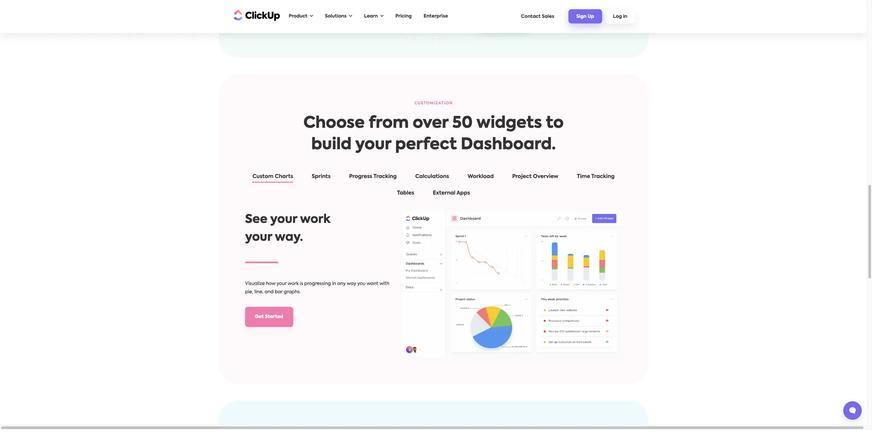 Task type: describe. For each thing, give the bounding box(es) containing it.
log
[[613, 14, 622, 19]]

tab list containing custom charts
[[238, 173, 629, 200]]

project overview button
[[506, 173, 565, 184]]

up
[[588, 14, 594, 19]]

custom
[[253, 174, 274, 180]]

charts
[[275, 174, 293, 180]]

clickup image
[[232, 9, 280, 21]]

visualize how your work is progressing in any way you want with pie, line, and bar graphs.
[[245, 282, 389, 295]]

tables
[[397, 191, 414, 196]]

how
[[266, 282, 276, 286]]

workload
[[468, 174, 494, 180]]

tracking for time tracking
[[591, 174, 615, 180]]

with
[[380, 282, 389, 286]]

log in link
[[605, 9, 635, 23]]

time
[[577, 174, 590, 180]]

50
[[452, 116, 473, 132]]

in inside visualize how your work is progressing in any way you want with pie, line, and bar graphs.
[[332, 282, 336, 286]]

enterprise link
[[420, 10, 451, 23]]

build
[[311, 137, 352, 153]]

product
[[289, 14, 308, 19]]

want
[[367, 282, 378, 286]]

log in
[[613, 14, 627, 19]]

custom charts button
[[246, 173, 300, 184]]

overview
[[533, 174, 559, 180]]

progress
[[349, 174, 372, 180]]

choose from over 50 widgets to build your perfect dashboard.
[[303, 116, 564, 153]]

get
[[255, 315, 264, 320]]

time tracking
[[577, 174, 615, 180]]

perfect
[[395, 137, 457, 153]]

see your work your way.
[[245, 214, 330, 244]]

workload button
[[461, 173, 500, 184]]

over
[[413, 116, 448, 132]]

way.
[[275, 232, 303, 244]]

get started button
[[245, 307, 293, 327]]

work inside visualize how your work is progressing in any way you want with pie, line, and bar graphs.
[[288, 282, 299, 286]]

calculations button
[[409, 173, 456, 184]]

widgets
[[477, 116, 542, 132]]

sign up button
[[569, 9, 602, 23]]

and
[[265, 290, 274, 295]]

contact
[[521, 14, 541, 19]]

to
[[546, 116, 564, 132]]

choose
[[303, 116, 365, 132]]

tables button
[[390, 189, 421, 200]]



Task type: locate. For each thing, give the bounding box(es) containing it.
pricing link
[[392, 10, 415, 23]]

pricing
[[396, 14, 412, 19]]

apps
[[457, 191, 470, 196]]

solutions button
[[322, 10, 356, 23]]

pie,
[[245, 290, 253, 295]]

0 horizontal spatial work
[[288, 282, 299, 286]]

calculations
[[415, 174, 449, 180]]

customization
[[414, 102, 453, 106]]

external
[[433, 191, 456, 196]]

0 vertical spatial work
[[300, 214, 330, 226]]

get started
[[255, 315, 283, 320]]

1 vertical spatial work
[[288, 282, 299, 286]]

external apps
[[433, 191, 470, 196]]

your up the bar
[[277, 282, 287, 286]]

started
[[265, 315, 283, 320]]

product button
[[285, 10, 316, 23]]

your inside visualize how your work is progressing in any way you want with pie, line, and bar graphs.
[[277, 282, 287, 286]]

external apps button
[[426, 189, 477, 200]]

in
[[623, 14, 627, 19], [332, 282, 336, 286]]

work inside see your work your way.
[[300, 214, 330, 226]]

your
[[355, 137, 391, 153], [270, 214, 297, 226], [245, 232, 272, 244], [277, 282, 287, 286]]

in right log at top right
[[623, 14, 627, 19]]

sales
[[542, 14, 554, 19]]

sign
[[576, 14, 587, 19]]

see
[[245, 214, 268, 226]]

is
[[300, 282, 303, 286]]

work left is on the left bottom of the page
[[288, 282, 299, 286]]

you
[[357, 282, 366, 286]]

work up way.
[[300, 214, 330, 226]]

project overview
[[512, 174, 559, 180]]

contact sales
[[521, 14, 554, 19]]

progress tracking button
[[343, 173, 403, 184]]

progress tracking
[[349, 174, 397, 180]]

dashboard.
[[461, 137, 556, 153]]

work
[[300, 214, 330, 226], [288, 282, 299, 286]]

visualize
[[245, 282, 265, 286]]

0 horizontal spatial in
[[332, 282, 336, 286]]

time tracking button
[[570, 173, 621, 184]]

your down see
[[245, 232, 272, 244]]

software teams lp_hero image (sprint dashboard) v2.png image
[[401, 211, 622, 358]]

solutions
[[325, 14, 347, 19]]

graphs.
[[284, 290, 301, 295]]

tracking for progress tracking
[[373, 174, 397, 180]]

from
[[369, 116, 409, 132]]

sign up
[[576, 14, 594, 19]]

line,
[[254, 290, 264, 295]]

sprints
[[312, 174, 331, 180]]

2 tracking from the left
[[591, 174, 615, 180]]

sprints button
[[305, 173, 337, 184]]

any
[[337, 282, 346, 286]]

enterprise
[[424, 14, 448, 19]]

tracking
[[373, 174, 397, 180], [591, 174, 615, 180]]

bar
[[275, 290, 283, 295]]

1 horizontal spatial tracking
[[591, 174, 615, 180]]

tab list
[[238, 173, 629, 200]]

your down the "from"
[[355, 137, 391, 153]]

tracking right 'progress'
[[373, 174, 397, 180]]

0 horizontal spatial tracking
[[373, 174, 397, 180]]

1 horizontal spatial work
[[300, 214, 330, 226]]

project
[[512, 174, 532, 180]]

1 vertical spatial in
[[332, 282, 336, 286]]

contact sales button
[[518, 11, 558, 22]]

0 vertical spatial in
[[623, 14, 627, 19]]

your up way.
[[270, 214, 297, 226]]

tracking right the time
[[591, 174, 615, 180]]

in left any
[[332, 282, 336, 286]]

progressing
[[304, 282, 331, 286]]

learn
[[364, 14, 378, 19]]

custom charts
[[253, 174, 293, 180]]

learn button
[[361, 10, 387, 23]]

1 horizontal spatial in
[[623, 14, 627, 19]]

way
[[347, 282, 356, 286]]

1 tracking from the left
[[373, 174, 397, 180]]

your inside 'choose from over 50 widgets to build your perfect dashboard.'
[[355, 137, 391, 153]]



Task type: vqa. For each thing, say whether or not it's contained in the screenshot.
left Docs
no



